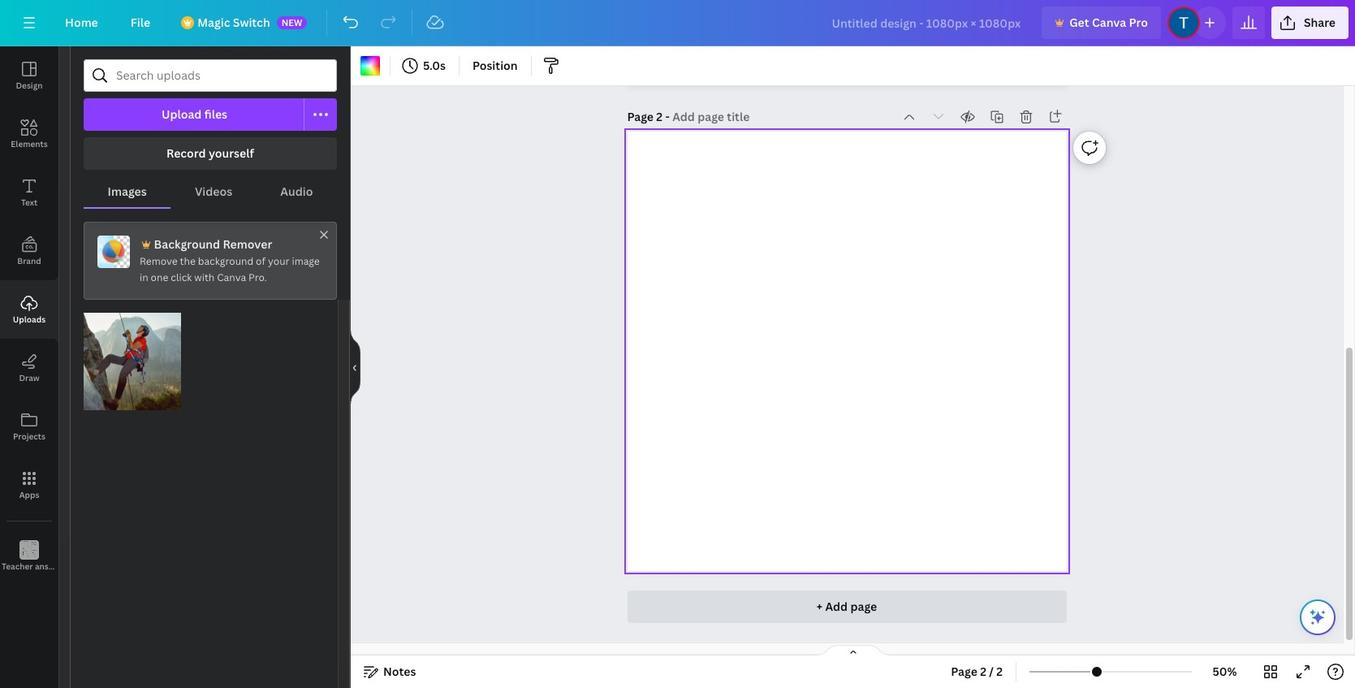 Task type: describe. For each thing, give the bounding box(es) containing it.
#ffffff image
[[361, 56, 380, 76]]

draw
[[19, 372, 39, 383]]

elements
[[11, 138, 48, 149]]

home
[[65, 15, 98, 30]]

audio
[[281, 184, 313, 199]]

upload
[[162, 106, 202, 122]]

file button
[[118, 6, 163, 39]]

apps
[[19, 489, 39, 500]]

images
[[108, 184, 147, 199]]

notes button
[[357, 659, 423, 685]]

uploads button
[[0, 280, 58, 339]]

page 2 / 2
[[951, 664, 1003, 679]]

files
[[204, 106, 227, 122]]

+ add page
[[817, 599, 878, 614]]

pro
[[1130, 15, 1149, 30]]

videos
[[195, 184, 232, 199]]

canva inside remove the background of your image in one click with canva pro.
[[217, 271, 246, 284]]

page 2 -
[[628, 109, 673, 124]]

5.0s
[[423, 58, 446, 73]]

page 2 / 2 button
[[945, 659, 1010, 685]]

share
[[1305, 15, 1336, 30]]

page for page 2 -
[[628, 109, 654, 124]]

2 for /
[[981, 664, 987, 679]]

page for page 2 / 2
[[951, 664, 978, 679]]

magic
[[198, 15, 230, 30]]

new
[[282, 16, 302, 28]]

upload files
[[162, 106, 227, 122]]

position button
[[466, 53, 524, 79]]

get
[[1070, 15, 1090, 30]]

canva assistant image
[[1309, 608, 1328, 627]]

your
[[268, 254, 290, 268]]

of
[[256, 254, 266, 268]]

-
[[666, 109, 670, 124]]

record yourself
[[167, 145, 254, 161]]

home link
[[52, 6, 111, 39]]

switch
[[233, 15, 270, 30]]

get canva pro button
[[1042, 6, 1162, 39]]

design button
[[0, 46, 58, 105]]

yourself
[[209, 145, 254, 161]]

apps button
[[0, 456, 58, 514]]

uploads
[[13, 314, 46, 325]]

background
[[198, 254, 254, 268]]

the
[[180, 254, 196, 268]]



Task type: vqa. For each thing, say whether or not it's contained in the screenshot.
remove the background of your image in one click with canva pro. at left top
yes



Task type: locate. For each thing, give the bounding box(es) containing it.
file
[[131, 15, 150, 30]]

hide image
[[350, 328, 361, 406]]

show pages image
[[814, 644, 892, 657]]

1 vertical spatial page
[[951, 664, 978, 679]]

keys
[[65, 561, 83, 572]]

group
[[84, 303, 181, 410]]

0 horizontal spatial page
[[628, 109, 654, 124]]

text button
[[0, 163, 58, 222]]

50%
[[1213, 664, 1238, 679]]

magic switch
[[198, 15, 270, 30]]

1 vertical spatial canva
[[217, 271, 246, 284]]

0 horizontal spatial 2
[[657, 109, 663, 124]]

2 for -
[[657, 109, 663, 124]]

remover
[[223, 236, 272, 252]]

projects
[[13, 431, 46, 442]]

+ add page button
[[628, 591, 1067, 623]]

2 horizontal spatial 2
[[997, 664, 1003, 679]]

page left -
[[628, 109, 654, 124]]

;
[[28, 562, 30, 573]]

record yourself button
[[84, 137, 337, 170]]

2 left -
[[657, 109, 663, 124]]

canva
[[1093, 15, 1127, 30], [217, 271, 246, 284]]

0 vertical spatial page
[[628, 109, 654, 124]]

2 left the /
[[981, 664, 987, 679]]

1 horizontal spatial page
[[951, 664, 978, 679]]

projects button
[[0, 397, 58, 456]]

Search uploads search field
[[116, 60, 327, 91]]

text
[[21, 197, 37, 208]]

2 right the /
[[997, 664, 1003, 679]]

notes
[[383, 664, 416, 679]]

audio button
[[256, 176, 337, 207]]

one
[[151, 271, 168, 284]]

images button
[[84, 176, 171, 207]]

+
[[817, 599, 823, 614]]

elements button
[[0, 105, 58, 163]]

50% button
[[1199, 659, 1252, 685]]

with
[[194, 271, 215, 284]]

page inside button
[[951, 664, 978, 679]]

answer
[[35, 561, 63, 572]]

side panel tab list
[[0, 46, 83, 586]]

Page title text field
[[673, 109, 752, 125]]

page
[[628, 109, 654, 124], [951, 664, 978, 679]]

1 horizontal spatial 2
[[981, 664, 987, 679]]

0 horizontal spatial canva
[[217, 271, 246, 284]]

draw button
[[0, 339, 58, 397]]

record
[[167, 145, 206, 161]]

/
[[990, 664, 994, 679]]

pro.
[[249, 271, 267, 284]]

in
[[140, 271, 148, 284]]

brand
[[17, 255, 41, 266]]

main menu bar
[[0, 0, 1356, 46]]

background
[[154, 236, 220, 252]]

share button
[[1272, 6, 1349, 39]]

brand button
[[0, 222, 58, 280]]

page
[[851, 599, 878, 614]]

1 horizontal spatial canva
[[1093, 15, 1127, 30]]

0 vertical spatial canva
[[1093, 15, 1127, 30]]

image
[[292, 254, 320, 268]]

design
[[16, 80, 43, 91]]

remove the background of your image in one click with canva pro.
[[140, 254, 320, 284]]

position
[[473, 58, 518, 73]]

canva down the background
[[217, 271, 246, 284]]

click
[[171, 271, 192, 284]]

upload files button
[[84, 98, 305, 131]]

get canva pro
[[1070, 15, 1149, 30]]

remove
[[140, 254, 178, 268]]

background remover
[[154, 236, 272, 252]]

2
[[657, 109, 663, 124], [981, 664, 987, 679], [997, 664, 1003, 679]]

add
[[826, 599, 848, 614]]

teacher answer keys
[[2, 561, 83, 572]]

videos button
[[171, 176, 256, 207]]

Design title text field
[[819, 6, 1036, 39]]

5.0s button
[[397, 53, 452, 79]]

teacher
[[2, 561, 33, 572]]

canva inside button
[[1093, 15, 1127, 30]]

canva left pro
[[1093, 15, 1127, 30]]

page left the /
[[951, 664, 978, 679]]



